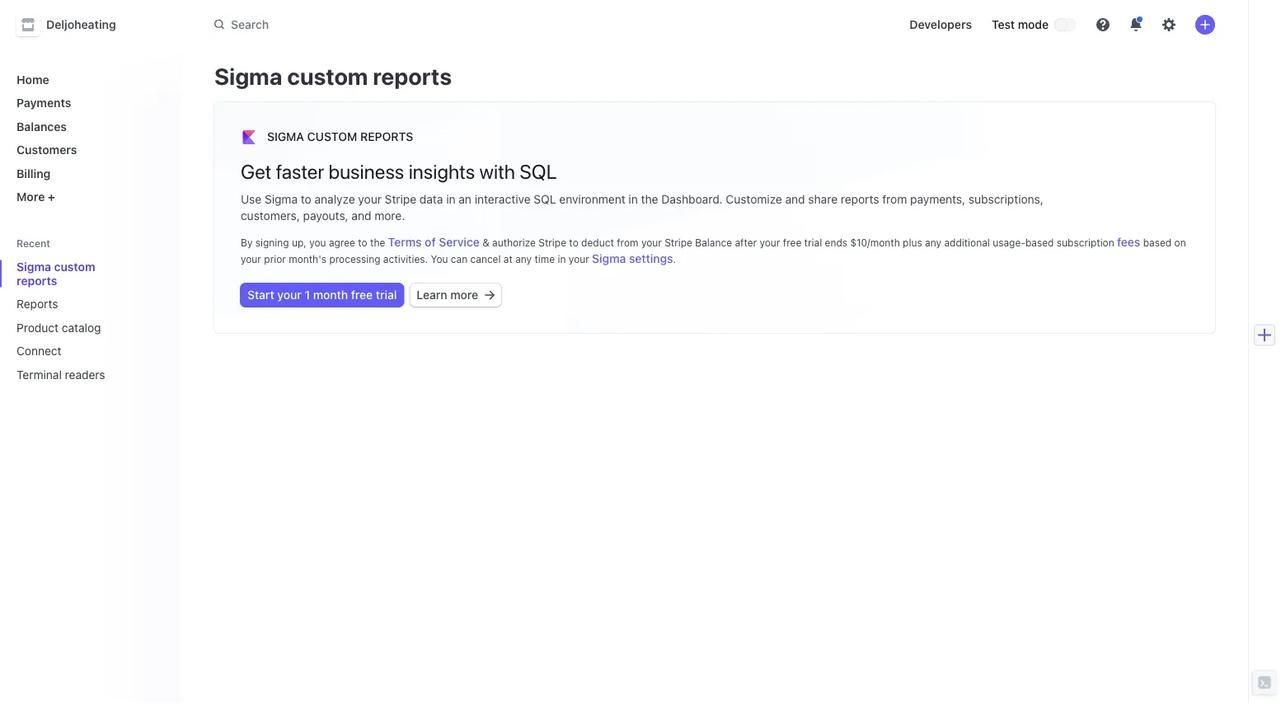 Task type: vqa. For each thing, say whether or not it's contained in the screenshot.
1st the Oct from the right
no



Task type: locate. For each thing, give the bounding box(es) containing it.
1 vertical spatial sigma custom reports
[[16, 260, 95, 287]]

1 based from the left
[[1025, 237, 1054, 249]]

0 vertical spatial sigma custom reports
[[214, 62, 452, 89]]

0 horizontal spatial reports
[[16, 297, 58, 311]]

payments
[[16, 96, 71, 110]]

in left an
[[446, 192, 456, 206]]

payments,
[[910, 192, 965, 206]]

free left ends
[[783, 237, 801, 249]]

svg image
[[485, 290, 495, 300]]

up,
[[292, 237, 306, 249]]

additional
[[944, 237, 990, 249]]

activities.
[[383, 253, 428, 265]]

sql
[[520, 160, 557, 183], [534, 192, 556, 206]]

any inside based on your prior month's processing activities. you can cancel at any time in your
[[515, 253, 532, 265]]

reports inside sigma custom reports
[[16, 274, 57, 287]]

sigma custom reports
[[214, 62, 452, 89], [16, 260, 95, 287]]

custom
[[287, 62, 368, 89], [54, 260, 95, 274]]

0 horizontal spatial based
[[1025, 237, 1054, 249]]

your
[[358, 192, 382, 206], [641, 237, 662, 249], [760, 237, 780, 249], [241, 253, 261, 265], [569, 253, 589, 265], [277, 288, 302, 302]]

free right "month"
[[351, 288, 373, 302]]

start your 1 month free trial
[[247, 288, 397, 302]]

sigma down recent
[[16, 260, 51, 274]]

reports
[[360, 130, 413, 143], [16, 297, 58, 311]]

business
[[328, 160, 404, 183]]

sigma custom reports inside "link"
[[16, 260, 95, 287]]

connect
[[16, 344, 62, 358]]

any inside by signing up, you agree to the terms of service & authorize stripe to deduct from your stripe balance after your free trial ends $10/month plus any additional usage-based subscription fees
[[925, 237, 941, 249]]

to left the deduct
[[569, 237, 578, 249]]

trial
[[804, 237, 822, 249], [376, 288, 397, 302]]

to inside use sigma to analyze your stripe data in an interactive sql environment in the dashboard. customize and share reports from payments, subscriptions, customers, payouts, and more.
[[301, 192, 311, 206]]

prior
[[264, 253, 286, 265]]

1 vertical spatial reports
[[16, 297, 58, 311]]

reports link
[[10, 291, 145, 317]]

reports
[[373, 62, 452, 89], [841, 192, 879, 206], [16, 274, 57, 287]]

sigma inside use sigma to analyze your stripe data in an interactive sql environment in the dashboard. customize and share reports from payments, subscriptions, customers, payouts, and more.
[[265, 192, 298, 206]]

to up payouts,
[[301, 192, 311, 206]]

payouts,
[[303, 209, 348, 223]]

1 vertical spatial custom
[[54, 260, 95, 274]]

2 based from the left
[[1143, 237, 1172, 249]]

from left payments,
[[882, 192, 907, 206]]

to
[[301, 192, 311, 206], [358, 237, 367, 249], [569, 237, 578, 249]]

.
[[673, 253, 676, 265]]

2 horizontal spatial reports
[[841, 192, 879, 206]]

any
[[925, 237, 941, 249], [515, 253, 532, 265]]

developers
[[909, 18, 972, 31]]

based left on
[[1143, 237, 1172, 249]]

settings image
[[1162, 18, 1176, 31]]

ends
[[825, 237, 847, 249]]

customers
[[16, 143, 77, 157]]

0 horizontal spatial custom
[[54, 260, 95, 274]]

based left subscription
[[1025, 237, 1054, 249]]

0 horizontal spatial reports
[[16, 274, 57, 287]]

terminal readers
[[16, 368, 105, 381]]

0 vertical spatial custom
[[287, 62, 368, 89]]

1 horizontal spatial free
[[783, 237, 801, 249]]

2 vertical spatial reports
[[16, 274, 57, 287]]

terms
[[388, 235, 422, 249]]

you
[[309, 237, 326, 249]]

0 vertical spatial reports
[[360, 130, 413, 143]]

1 horizontal spatial any
[[925, 237, 941, 249]]

0 vertical spatial the
[[641, 192, 658, 206]]

stripe up more.
[[385, 192, 416, 206]]

terms of service link
[[388, 234, 480, 251]]

custom inside "link"
[[54, 260, 95, 274]]

reports up the get faster business insights with sql
[[360, 130, 413, 143]]

from inside by signing up, you agree to the terms of service & authorize stripe to deduct from your stripe balance after your free trial ends $10/month plus any additional usage-based subscription fees
[[617, 237, 639, 249]]

in
[[446, 192, 456, 206], [629, 192, 638, 206], [558, 253, 566, 265]]

stripe inside use sigma to analyze your stripe data in an interactive sql environment in the dashboard. customize and share reports from payments, subscriptions, customers, payouts, and more.
[[385, 192, 416, 206]]

1 horizontal spatial reports
[[373, 62, 452, 89]]

$10/month
[[850, 237, 900, 249]]

stripe up time on the left top of the page
[[539, 237, 566, 249]]

free
[[783, 237, 801, 249], [351, 288, 373, 302]]

recent
[[16, 238, 50, 249]]

1
[[305, 288, 310, 302]]

1 vertical spatial free
[[351, 288, 373, 302]]

1 horizontal spatial trial
[[804, 237, 822, 249]]

0 horizontal spatial stripe
[[385, 192, 416, 206]]

your up more.
[[358, 192, 382, 206]]

0 horizontal spatial free
[[351, 288, 373, 302]]

from
[[882, 192, 907, 206], [617, 237, 639, 249]]

in right time on the left top of the page
[[558, 253, 566, 265]]

sigma inside sigma custom reports
[[16, 260, 51, 274]]

2 horizontal spatial to
[[569, 237, 578, 249]]

0 vertical spatial trial
[[804, 237, 822, 249]]

recent navigation links element
[[0, 237, 181, 388]]

use sigma to analyze your stripe data in an interactive sql environment in the dashboard. customize and share reports from payments, subscriptions, customers, payouts, and more.
[[241, 192, 1044, 223]]

0 vertical spatial from
[[882, 192, 907, 206]]

and left more.
[[352, 209, 371, 223]]

your left 1
[[277, 288, 302, 302]]

1 vertical spatial the
[[370, 237, 385, 249]]

sigma custom reports up "custom"
[[214, 62, 452, 89]]

deduct
[[581, 237, 614, 249]]

1 vertical spatial and
[[352, 209, 371, 223]]

0 vertical spatial reports
[[373, 62, 452, 89]]

time
[[535, 253, 555, 265]]

balances link
[[10, 113, 168, 140]]

deljoheating button
[[16, 13, 133, 36]]

reports right share
[[841, 192, 879, 206]]

1 horizontal spatial from
[[882, 192, 907, 206]]

sql right with
[[520, 160, 557, 183]]

sigma up faster
[[267, 130, 304, 143]]

0 vertical spatial and
[[785, 192, 805, 206]]

1 horizontal spatial the
[[641, 192, 658, 206]]

0 horizontal spatial trial
[[376, 288, 397, 302]]

any right at
[[515, 253, 532, 265]]

custom up the reports link on the top of the page
[[54, 260, 95, 274]]

sql right interactive
[[534, 192, 556, 206]]

environment
[[559, 192, 625, 206]]

0 horizontal spatial to
[[301, 192, 311, 206]]

sigma custom reports link
[[10, 253, 145, 294]]

1 vertical spatial trial
[[376, 288, 397, 302]]

0 horizontal spatial sigma custom reports
[[16, 260, 95, 287]]

0 vertical spatial free
[[783, 237, 801, 249]]

1 horizontal spatial in
[[558, 253, 566, 265]]

custom up "custom"
[[287, 62, 368, 89]]

1 vertical spatial reports
[[841, 192, 879, 206]]

1 horizontal spatial and
[[785, 192, 805, 206]]

any right plus
[[925, 237, 941, 249]]

based inside by signing up, you agree to the terms of service & authorize stripe to deduct from your stripe balance after your free trial ends $10/month plus any additional usage-based subscription fees
[[1025, 237, 1054, 249]]

sigma up customers,
[[265, 192, 298, 206]]

the inside use sigma to analyze your stripe data in an interactive sql environment in the dashboard. customize and share reports from payments, subscriptions, customers, payouts, and more.
[[641, 192, 658, 206]]

in inside based on your prior month's processing activities. you can cancel at any time in your
[[558, 253, 566, 265]]

1 horizontal spatial based
[[1143, 237, 1172, 249]]

reports down recent
[[16, 274, 57, 287]]

based
[[1025, 237, 1054, 249], [1143, 237, 1172, 249]]

in right environment
[[629, 192, 638, 206]]

stripe
[[385, 192, 416, 206], [539, 237, 566, 249], [665, 237, 692, 249]]

the left dashboard.
[[641, 192, 658, 206]]

0 vertical spatial any
[[925, 237, 941, 249]]

the
[[641, 192, 658, 206], [370, 237, 385, 249]]

start
[[247, 288, 274, 302]]

1 vertical spatial from
[[617, 237, 639, 249]]

0 horizontal spatial from
[[617, 237, 639, 249]]

agree
[[329, 237, 355, 249]]

the left "terms"
[[370, 237, 385, 249]]

1 vertical spatial any
[[515, 253, 532, 265]]

+
[[48, 190, 55, 204]]

and left share
[[785, 192, 805, 206]]

1 horizontal spatial sigma custom reports
[[214, 62, 452, 89]]

sigma settings link
[[592, 251, 673, 267]]

0 horizontal spatial the
[[370, 237, 385, 249]]

get
[[241, 160, 272, 183]]

product catalog
[[16, 321, 101, 334]]

sigma custom reports up the reports link on the top of the page
[[16, 260, 95, 287]]

reports down search search box
[[373, 62, 452, 89]]

customize
[[726, 192, 782, 206]]

from up sigma settings link on the top of the page
[[617, 237, 639, 249]]

sigma custom reports
[[267, 130, 413, 143]]

reports up product
[[16, 297, 58, 311]]

balances
[[16, 120, 67, 133]]

sigma
[[214, 62, 282, 89], [267, 130, 304, 143], [265, 192, 298, 206], [592, 252, 626, 265], [16, 260, 51, 274]]

1 horizontal spatial stripe
[[539, 237, 566, 249]]

trial down "activities." at the left
[[376, 288, 397, 302]]

search
[[231, 18, 269, 31]]

0 horizontal spatial any
[[515, 253, 532, 265]]

readers
[[65, 368, 105, 381]]

stripe up .
[[665, 237, 692, 249]]

1 vertical spatial sql
[[534, 192, 556, 206]]

to up processing
[[358, 237, 367, 249]]

trial left ends
[[804, 237, 822, 249]]

with
[[479, 160, 515, 183]]

from inside use sigma to analyze your stripe data in an interactive sql environment in the dashboard. customize and share reports from payments, subscriptions, customers, payouts, and more.
[[882, 192, 907, 206]]



Task type: describe. For each thing, give the bounding box(es) containing it.
your inside use sigma to analyze your stripe data in an interactive sql environment in the dashboard. customize and share reports from payments, subscriptions, customers, payouts, and more.
[[358, 192, 382, 206]]

1 horizontal spatial reports
[[360, 130, 413, 143]]

your inside button
[[277, 288, 302, 302]]

learn more
[[417, 288, 478, 302]]

0 horizontal spatial in
[[446, 192, 456, 206]]

sigma down the deduct
[[592, 252, 626, 265]]

2 horizontal spatial in
[[629, 192, 638, 206]]

test mode
[[992, 18, 1049, 31]]

0 vertical spatial sql
[[520, 160, 557, 183]]

sigma down search
[[214, 62, 282, 89]]

0 horizontal spatial and
[[352, 209, 371, 223]]

based inside based on your prior month's processing activities. you can cancel at any time in your
[[1143, 237, 1172, 249]]

customers,
[[241, 209, 300, 223]]

interactive
[[475, 192, 531, 206]]

terminal readers link
[[10, 361, 145, 388]]

month's
[[289, 253, 326, 265]]

processing
[[329, 253, 380, 265]]

plus
[[903, 237, 922, 249]]

free inside button
[[351, 288, 373, 302]]

dashboard.
[[661, 192, 723, 206]]

free inside by signing up, you agree to the terms of service & authorize stripe to deduct from your stripe balance after your free trial ends $10/month plus any additional usage-based subscription fees
[[783, 237, 801, 249]]

&
[[482, 237, 489, 249]]

home link
[[10, 66, 168, 93]]

catalog
[[62, 321, 101, 334]]

use
[[241, 192, 261, 206]]

settings
[[629, 252, 673, 265]]

subscriptions,
[[969, 192, 1044, 206]]

billing link
[[10, 160, 168, 187]]

terminal
[[16, 368, 62, 381]]

your right after
[[760, 237, 780, 249]]

more
[[450, 288, 478, 302]]

fees
[[1117, 235, 1140, 249]]

learn more link
[[410, 284, 501, 307]]

subscription
[[1057, 237, 1114, 249]]

month
[[313, 288, 348, 302]]

custom
[[307, 130, 357, 143]]

analyze
[[315, 192, 355, 206]]

trial inside by signing up, you agree to the terms of service & authorize stripe to deduct from your stripe balance after your free trial ends $10/month plus any additional usage-based subscription fees
[[804, 237, 822, 249]]

share
[[808, 192, 838, 206]]

the inside by signing up, you agree to the terms of service & authorize stripe to deduct from your stripe balance after your free trial ends $10/month plus any additional usage-based subscription fees
[[370, 237, 385, 249]]

more
[[16, 190, 45, 204]]

customers link
[[10, 136, 168, 163]]

1 horizontal spatial to
[[358, 237, 367, 249]]

Search text field
[[204, 10, 669, 40]]

home
[[16, 73, 49, 86]]

start your 1 month free trial button
[[241, 284, 403, 307]]

fees link
[[1117, 234, 1140, 251]]

service
[[439, 235, 480, 249]]

product
[[16, 321, 59, 334]]

by
[[241, 237, 253, 249]]

help image
[[1096, 18, 1110, 31]]

payments link
[[10, 89, 168, 116]]

more.
[[374, 209, 405, 223]]

your down by
[[241, 253, 261, 265]]

can
[[451, 253, 468, 265]]

faster
[[276, 160, 324, 183]]

after
[[735, 237, 757, 249]]

billing
[[16, 167, 51, 180]]

more +
[[16, 190, 55, 204]]

an
[[459, 192, 471, 206]]

sql inside use sigma to analyze your stripe data in an interactive sql environment in the dashboard. customize and share reports from payments, subscriptions, customers, payouts, and more.
[[534, 192, 556, 206]]

by signing up, you agree to the terms of service & authorize stripe to deduct from your stripe balance after your free trial ends $10/month plus any additional usage-based subscription fees
[[241, 235, 1140, 249]]

Search search field
[[204, 10, 669, 40]]

you
[[431, 253, 448, 265]]

connect link
[[10, 338, 145, 364]]

developers link
[[903, 12, 979, 38]]

product catalog link
[[10, 314, 145, 341]]

signing
[[255, 237, 289, 249]]

recent element
[[0, 253, 181, 388]]

learn
[[417, 288, 447, 302]]

mode
[[1018, 18, 1049, 31]]

sigma settings .
[[592, 252, 676, 265]]

reports inside use sigma to analyze your stripe data in an interactive sql environment in the dashboard. customize and share reports from payments, subscriptions, customers, payouts, and more.
[[841, 192, 879, 206]]

usage-
[[993, 237, 1025, 249]]

on
[[1174, 237, 1186, 249]]

trial inside button
[[376, 288, 397, 302]]

based on your prior month's processing activities. you can cancel at any time in your
[[241, 237, 1186, 265]]

2 horizontal spatial stripe
[[665, 237, 692, 249]]

1 horizontal spatial custom
[[287, 62, 368, 89]]

balance
[[695, 237, 732, 249]]

your down the deduct
[[569, 253, 589, 265]]

insights
[[409, 160, 475, 183]]

get faster business insights with sql
[[241, 160, 557, 183]]

deljoheating
[[46, 18, 116, 31]]

cancel
[[470, 253, 501, 265]]

notifications image
[[1129, 18, 1143, 31]]

of
[[425, 235, 436, 249]]

core navigation links element
[[10, 66, 168, 210]]

authorize
[[492, 237, 536, 249]]

data
[[420, 192, 443, 206]]

your up settings
[[641, 237, 662, 249]]

reports inside recent element
[[16, 297, 58, 311]]

test
[[992, 18, 1015, 31]]



